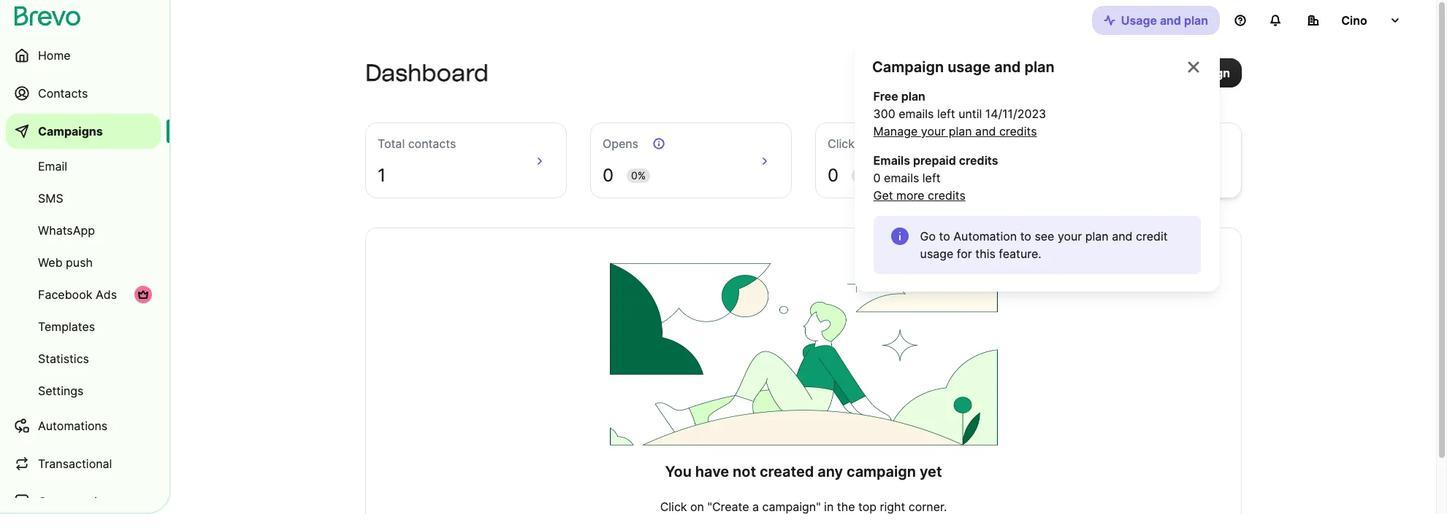 Task type: vqa. For each thing, say whether or not it's contained in the screenshot.
the create
yes



Task type: describe. For each thing, give the bounding box(es) containing it.
0 inside emails prepaid credits 0 emails left get more credits
[[873, 171, 881, 186]]

this
[[975, 247, 996, 262]]

templates link
[[6, 313, 161, 342]]

usage and plan
[[1121, 13, 1208, 28]]

free plan 300 emails left until 14/11/2023 manage your plan and credits
[[873, 89, 1046, 139]]

web push link
[[6, 248, 161, 278]]

credits inside free plan 300 emails left until 14/11/2023 manage your plan and credits
[[999, 124, 1037, 139]]

settings
[[38, 384, 84, 399]]

templates
[[38, 320, 95, 335]]

0%
[[631, 169, 646, 182]]

email link
[[6, 152, 161, 181]]

300
[[873, 107, 895, 121]]

campaigns link
[[6, 114, 161, 149]]

your inside go to automation to see your plan and credit usage for this feature.
[[1058, 229, 1082, 244]]

2 vertical spatial credits
[[928, 188, 966, 203]]

plan down the until
[[949, 124, 972, 139]]

statistics
[[38, 352, 89, 367]]

get more credits link
[[873, 187, 966, 205]]

whatsapp
[[38, 224, 95, 238]]

14/11/2023
[[985, 107, 1046, 121]]

have
[[695, 464, 729, 481]]

total
[[378, 137, 405, 151]]

sms link
[[6, 184, 161, 213]]

you have not created any campaign yet
[[665, 464, 942, 481]]

2 to from the left
[[1020, 229, 1031, 244]]

whatsapp link
[[6, 216, 161, 245]]

push
[[66, 256, 93, 270]]

left___rvooi image
[[137, 289, 149, 301]]

and inside free plan 300 emails left until 14/11/2023 manage your plan and credits
[[975, 124, 996, 139]]

contacts link
[[6, 76, 161, 111]]

1 vertical spatial credits
[[959, 153, 998, 168]]

opens
[[603, 137, 638, 151]]

1 vertical spatial campaign
[[847, 464, 916, 481]]

campaign
[[872, 58, 944, 76]]

campaign usage and plan dialog
[[855, 41, 1220, 292]]

get
[[873, 188, 893, 203]]

cino button
[[1296, 6, 1413, 35]]

and up the 14/11/2023
[[994, 58, 1021, 76]]

your inside free plan 300 emails left until 14/11/2023 manage your plan and credits
[[921, 124, 945, 139]]

plan right free
[[901, 89, 925, 104]]

automation
[[953, 229, 1017, 244]]

facebook ads
[[38, 288, 117, 302]]

1
[[378, 165, 386, 186]]

emails inside emails prepaid credits 0 emails left get more credits
[[884, 171, 919, 186]]

transactional
[[38, 457, 112, 472]]

web push
[[38, 256, 93, 270]]

clicks
[[828, 137, 861, 151]]

manage
[[873, 124, 918, 139]]

settings link
[[6, 377, 161, 406]]

see
[[1035, 229, 1054, 244]]

you
[[665, 464, 692, 481]]

left inside emails prepaid credits 0 emails left get more credits
[[922, 171, 940, 186]]

created
[[760, 464, 814, 481]]

campaign inside button
[[1175, 66, 1230, 80]]

0 vertical spatial usage
[[948, 58, 991, 76]]

sms
[[38, 191, 63, 206]]

create
[[1124, 66, 1162, 80]]

web
[[38, 256, 63, 270]]

usage and plan button
[[1092, 6, 1220, 35]]

statistics link
[[6, 345, 161, 374]]

campaigns
[[38, 124, 103, 139]]



Task type: locate. For each thing, give the bounding box(es) containing it.
create a campaign
[[1124, 66, 1230, 80]]

usage inside go to automation to see your plan and credit usage for this feature.
[[920, 247, 954, 262]]

and right the usage at the right top of page
[[1160, 13, 1181, 28]]

go to automation to see your plan and credit usage for this feature. alert
[[873, 216, 1201, 275]]

left
[[937, 107, 955, 121], [922, 171, 940, 186]]

0 horizontal spatial your
[[921, 124, 945, 139]]

your right see
[[1058, 229, 1082, 244]]

a
[[1165, 66, 1172, 80]]

your
[[921, 124, 945, 139], [1058, 229, 1082, 244]]

1 vertical spatial usage
[[920, 247, 954, 262]]

email
[[38, 159, 67, 174]]

campaign left yet
[[847, 464, 916, 481]]

prepaid
[[913, 153, 956, 168]]

credits down "manage your plan and credits" link
[[959, 153, 998, 168]]

usage
[[1121, 13, 1157, 28]]

emails prepaid credits 0 emails left get more credits
[[873, 153, 998, 203]]

any
[[818, 464, 843, 481]]

your up prepaid
[[921, 124, 945, 139]]

emails up manage
[[899, 107, 934, 121]]

until
[[958, 107, 982, 121]]

emails
[[873, 153, 910, 168]]

plan
[[1184, 13, 1208, 28], [1024, 58, 1055, 76], [901, 89, 925, 104], [949, 124, 972, 139], [1085, 229, 1109, 244]]

credit
[[1136, 229, 1168, 244]]

usage down go
[[920, 247, 954, 262]]

0 left the 0%
[[603, 165, 614, 186]]

and inside go to automation to see your plan and credit usage for this feature.
[[1112, 229, 1133, 244]]

contacts
[[408, 137, 456, 151]]

go
[[920, 229, 936, 244]]

for
[[957, 247, 972, 262]]

0 horizontal spatial campaign
[[847, 464, 916, 481]]

1 horizontal spatial your
[[1058, 229, 1082, 244]]

and inside button
[[1160, 13, 1181, 28]]

emails up more
[[884, 171, 919, 186]]

plan right see
[[1085, 229, 1109, 244]]

1 vertical spatial your
[[1058, 229, 1082, 244]]

conversations link
[[6, 485, 161, 515]]

to right go
[[939, 229, 950, 244]]

home link
[[6, 38, 161, 73]]

2 horizontal spatial 0
[[873, 171, 881, 186]]

1 horizontal spatial to
[[1020, 229, 1031, 244]]

contacts
[[38, 86, 88, 101]]

left inside free plan 300 emails left until 14/11/2023 manage your plan and credits
[[937, 107, 955, 121]]

manage your plan and credits link
[[873, 123, 1037, 140]]

total contacts
[[378, 137, 456, 151]]

campaign usage and plan
[[872, 58, 1055, 76]]

campaign right the a
[[1175, 66, 1230, 80]]

1 to from the left
[[939, 229, 950, 244]]

left up "manage your plan and credits" link
[[937, 107, 955, 121]]

dashboard
[[365, 59, 489, 87]]

plan up the 14/11/2023
[[1024, 58, 1055, 76]]

0 up get
[[873, 171, 881, 186]]

usage
[[948, 58, 991, 76], [920, 247, 954, 262]]

campaign
[[1175, 66, 1230, 80], [847, 464, 916, 481]]

home
[[38, 48, 71, 63]]

facebook ads link
[[6, 280, 161, 310]]

to
[[939, 229, 950, 244], [1020, 229, 1031, 244]]

0 vertical spatial left
[[937, 107, 955, 121]]

0 vertical spatial campaign
[[1175, 66, 1230, 80]]

conversations
[[38, 495, 117, 510]]

not
[[733, 464, 756, 481]]

0
[[603, 165, 614, 186], [828, 165, 839, 186], [873, 171, 881, 186]]

ads
[[96, 288, 117, 302]]

free
[[873, 89, 898, 104]]

0 vertical spatial emails
[[899, 107, 934, 121]]

emails
[[899, 107, 934, 121], [884, 171, 919, 186]]

facebook
[[38, 288, 92, 302]]

go to automation to see your plan and credit usage for this feature.
[[920, 229, 1168, 262]]

1 vertical spatial emails
[[884, 171, 919, 186]]

feature.
[[999, 247, 1041, 262]]

0 horizontal spatial to
[[939, 229, 950, 244]]

plan up create a campaign button
[[1184, 13, 1208, 28]]

1 horizontal spatial 0
[[828, 165, 839, 186]]

and left credit
[[1112, 229, 1133, 244]]

and
[[1160, 13, 1181, 28], [994, 58, 1021, 76], [975, 124, 996, 139], [1112, 229, 1133, 244]]

and down the until
[[975, 124, 996, 139]]

transactional link
[[6, 447, 161, 482]]

plan inside go to automation to see your plan and credit usage for this feature.
[[1085, 229, 1109, 244]]

credits down the 14/11/2023
[[999, 124, 1037, 139]]

usage up the until
[[948, 58, 991, 76]]

cino
[[1341, 13, 1367, 28]]

0 vertical spatial your
[[921, 124, 945, 139]]

emails inside free plan 300 emails left until 14/11/2023 manage your plan and credits
[[899, 107, 934, 121]]

to up feature.
[[1020, 229, 1031, 244]]

yet
[[920, 464, 942, 481]]

automations
[[38, 419, 108, 434]]

1 horizontal spatial campaign
[[1175, 66, 1230, 80]]

credits right more
[[928, 188, 966, 203]]

credits
[[999, 124, 1037, 139], [959, 153, 998, 168], [928, 188, 966, 203]]

create a campaign button
[[1112, 58, 1242, 88]]

plan inside button
[[1184, 13, 1208, 28]]

automations link
[[6, 409, 161, 444]]

more
[[896, 188, 924, 203]]

0 down "clicks"
[[828, 165, 839, 186]]

1 vertical spatial left
[[922, 171, 940, 186]]

0 horizontal spatial 0
[[603, 165, 614, 186]]

0 vertical spatial credits
[[999, 124, 1037, 139]]

left down prepaid
[[922, 171, 940, 186]]



